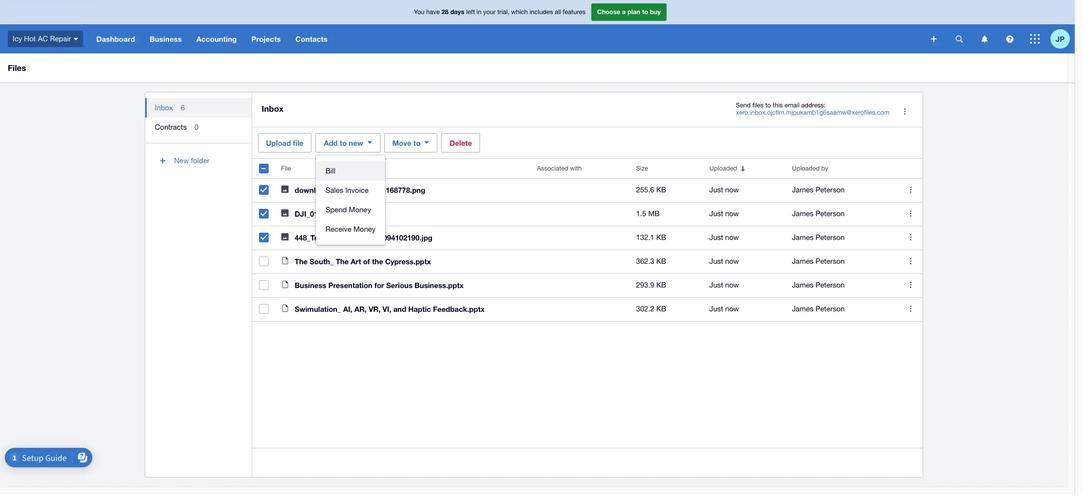 Task type: locate. For each thing, give the bounding box(es) containing it.
south_
[[310, 257, 334, 266]]

upload
[[266, 138, 291, 147]]

to left buy on the right top of the page
[[642, 8, 648, 16]]

more row options image
[[901, 180, 921, 199], [901, 204, 921, 223], [901, 228, 921, 247]]

features
[[563, 8, 586, 16]]

dashboard link
[[89, 24, 142, 53]]

money down invoice
[[349, 205, 371, 214]]

sales invoice button
[[316, 181, 385, 200]]

2 more row options image from the top
[[901, 275, 921, 295]]

2 james peterson from the top
[[792, 209, 845, 217]]

1 vertical spatial more row options image
[[901, 204, 921, 223]]

new
[[174, 156, 189, 165]]

0 horizontal spatial uploaded
[[709, 164, 737, 172]]

accounting button
[[189, 24, 244, 53]]

1 inbox from the left
[[155, 103, 173, 112]]

which
[[511, 8, 528, 16]]

ai,
[[343, 304, 352, 313]]

0 horizontal spatial the
[[295, 257, 308, 266]]

6 just from the top
[[709, 304, 723, 313]]

inbox up upload
[[262, 103, 284, 114]]

svg image
[[956, 35, 963, 43], [74, 38, 78, 40]]

3 kb from the top
[[656, 257, 666, 265]]

menu containing inbox
[[145, 92, 251, 178]]

132.1 kb
[[636, 233, 666, 241]]

menu
[[145, 92, 251, 178]]

0 horizontal spatial business
[[150, 34, 182, 43]]

kb right 293.9
[[656, 281, 666, 289]]

the left art
[[336, 257, 349, 266]]

contracts
[[155, 123, 187, 131]]

1 uploaded from the left
[[709, 164, 737, 172]]

kb right 132.1
[[656, 233, 666, 241]]

1.5
[[636, 209, 646, 217]]

upload file
[[266, 138, 303, 147]]

5 james from the top
[[792, 281, 814, 289]]

files
[[752, 102, 764, 109]]

invoice
[[345, 186, 369, 194]]

xero.inbox.ojcflm.mjpukamb1g6saamw@xerofiles.com
[[736, 109, 889, 116]]

svg image
[[1030, 34, 1040, 44], [981, 35, 988, 43], [1006, 35, 1013, 43], [931, 36, 937, 42]]

uploaded for uploaded by
[[792, 164, 820, 172]]

1 more row options image from the top
[[901, 251, 921, 271]]

projects
[[251, 34, 281, 43]]

2 uploaded from the left
[[792, 164, 820, 172]]

file button
[[275, 159, 531, 178]]

cypress.pptx
[[385, 257, 431, 266]]

art
[[351, 257, 361, 266]]

2 peterson from the top
[[816, 209, 845, 217]]

spend money
[[326, 205, 371, 214]]

4 kb from the top
[[656, 281, 666, 289]]

presentation
[[328, 281, 372, 289]]

associated with
[[537, 164, 582, 172]]

vi,
[[383, 304, 391, 313]]

more row options image for download_image_1697754168778.png
[[901, 180, 921, 199]]

1 vertical spatial business
[[295, 281, 326, 289]]

4 just from the top
[[709, 257, 723, 265]]

1 vertical spatial more row options image
[[901, 275, 921, 295]]

vr,
[[369, 304, 381, 313]]

kb right 302.2
[[656, 304, 666, 313]]

kb for the south_ the art of the cypress.pptx
[[656, 257, 666, 265]]

more row options image
[[901, 251, 921, 271], [901, 275, 921, 295], [901, 299, 921, 319]]

1 more row options image from the top
[[901, 180, 921, 199]]

6
[[181, 103, 185, 112]]

the
[[295, 257, 308, 266], [336, 257, 349, 266]]

1 horizontal spatial svg image
[[956, 35, 963, 43]]

banner
[[0, 0, 1075, 53]]

money for receive money
[[353, 225, 376, 233]]

3 james peterson from the top
[[792, 233, 845, 241]]

2 now from the top
[[725, 209, 739, 217]]

3 james from the top
[[792, 233, 814, 241]]

uploaded inside button
[[709, 164, 737, 172]]

0 horizontal spatial svg image
[[74, 38, 78, 40]]

to left this
[[765, 102, 771, 109]]

inbox
[[155, 103, 173, 112], [262, 103, 284, 114]]

255.6
[[636, 185, 654, 194]]

file
[[293, 138, 303, 147]]

email
[[785, 102, 800, 109]]

the left south_
[[295, 257, 308, 266]]

bill button
[[316, 161, 385, 181]]

files
[[8, 63, 26, 73]]

kb right the 362.3
[[656, 257, 666, 265]]

kb right 255.6
[[656, 185, 666, 194]]

projects button
[[244, 24, 288, 53]]

0 horizontal spatial inbox
[[155, 103, 173, 112]]

james peterson
[[792, 185, 845, 194], [792, 209, 845, 217], [792, 233, 845, 241], [792, 257, 845, 265], [792, 281, 845, 289], [792, 304, 845, 313]]

5 just from the top
[[709, 281, 723, 289]]

4 james peterson from the top
[[792, 257, 845, 265]]

1 the from the left
[[295, 257, 308, 266]]

2 kb from the top
[[656, 233, 666, 241]]

2 more row options image from the top
[[901, 204, 921, 223]]

uploaded button
[[704, 159, 786, 178]]

302.2 kb
[[636, 304, 666, 313]]

send files to this email address: xero.inbox.ojcflm.mjpukamb1g6saamw@xerofiles.com
[[736, 102, 889, 116]]

contacts
[[295, 34, 328, 43]]

2 the from the left
[[336, 257, 349, 266]]

5 kb from the top
[[656, 304, 666, 313]]

the south_ the art of the cypress.pptx link
[[295, 257, 431, 266]]

1 horizontal spatial inbox
[[262, 103, 284, 114]]

james
[[792, 185, 814, 194], [792, 209, 814, 217], [792, 233, 814, 241], [792, 257, 814, 265], [792, 281, 814, 289], [792, 304, 814, 313]]

more row options image for dji_0149.jpg
[[901, 204, 921, 223]]

0 vertical spatial more row options image
[[901, 180, 921, 199]]

1 vertical spatial money
[[353, 225, 376, 233]]

2 inbox from the left
[[262, 103, 284, 114]]

file
[[281, 164, 291, 172]]

sales invoice
[[326, 186, 369, 194]]

download_image_1697754168778.png link
[[295, 185, 425, 194]]

5 peterson from the top
[[816, 281, 845, 289]]

to inside banner
[[642, 8, 648, 16]]

swimulation_
[[295, 304, 341, 313]]

size button
[[630, 159, 704, 178]]

inbox left the 6
[[155, 103, 173, 112]]

dji_0149.jpg link
[[295, 209, 339, 218]]

0 vertical spatial business
[[150, 34, 182, 43]]

3 more row options image from the top
[[901, 299, 921, 319]]

icy hot ac repair button
[[0, 24, 89, 53]]

you
[[414, 8, 425, 16]]

repair
[[50, 34, 71, 43]]

dji_0149.jpg
[[295, 209, 339, 218]]

1 horizontal spatial the
[[336, 257, 349, 266]]

includes
[[530, 8, 553, 16]]

left
[[466, 8, 475, 16]]

by
[[821, 164, 828, 172]]

6 james peterson from the top
[[792, 304, 845, 313]]

6 now from the top
[[725, 304, 739, 313]]

now
[[725, 185, 739, 194], [725, 209, 739, 217], [725, 233, 739, 241], [725, 257, 739, 265], [725, 281, 739, 289], [725, 304, 739, 313]]

to
[[642, 8, 648, 16], [765, 102, 771, 109], [340, 138, 347, 147], [413, 138, 420, 147]]

send
[[736, 102, 751, 109]]

move to button
[[384, 133, 437, 152]]

0 vertical spatial more row options image
[[901, 251, 921, 271]]

business inside "popup button"
[[150, 34, 182, 43]]

1 just now from the top
[[709, 185, 739, 194]]

money down spend money button
[[353, 225, 376, 233]]

0 vertical spatial money
[[349, 205, 371, 214]]

receive
[[326, 225, 351, 233]]

293.9
[[636, 281, 654, 289]]

serious
[[386, 281, 413, 289]]

ar,
[[354, 304, 367, 313]]

5 just now from the top
[[709, 281, 739, 289]]

upload file button
[[258, 133, 312, 152]]

and
[[393, 304, 406, 313]]

group
[[316, 155, 385, 245]]

2 vertical spatial more row options image
[[901, 228, 921, 247]]

1 horizontal spatial uploaded
[[792, 164, 820, 172]]

2 vertical spatial more row options image
[[901, 299, 921, 319]]

banner containing jp
[[0, 0, 1075, 53]]

receive money
[[326, 225, 376, 233]]

add
[[324, 138, 338, 147]]

new
[[349, 138, 363, 147]]

navigation
[[89, 24, 924, 53]]

business presentation for serious business.pptx link
[[295, 281, 464, 289]]

1 horizontal spatial business
[[295, 281, 326, 289]]

business
[[150, 34, 182, 43], [295, 281, 326, 289]]

buy
[[650, 8, 661, 16]]

group containing bill
[[316, 155, 385, 245]]



Task type: vqa. For each thing, say whether or not it's contained in the screenshot.
"Choose"
yes



Task type: describe. For each thing, give the bounding box(es) containing it.
3 just now from the top
[[709, 233, 739, 241]]

choose
[[597, 8, 620, 16]]

dashboard
[[96, 34, 135, 43]]

5 james peterson from the top
[[792, 281, 845, 289]]

navigation containing dashboard
[[89, 24, 924, 53]]

associated
[[537, 164, 568, 172]]

362.3
[[636, 257, 654, 265]]

xero.inbox.ojcflm.mjpukamb1g6saamw@xerofiles.com link
[[736, 109, 889, 116]]

kb for swimulation_ ai, ar, vr, vi, and haptic feedback.pptx
[[656, 304, 666, 313]]

this
[[773, 102, 783, 109]]

6 james from the top
[[792, 304, 814, 313]]

448_trapacla2015-e1541094102190.jpg link
[[295, 233, 432, 242]]

0
[[195, 123, 199, 131]]

in
[[477, 8, 482, 16]]

receive money button
[[316, 219, 385, 239]]

new folder button
[[145, 149, 251, 172]]

4 now from the top
[[725, 257, 739, 265]]

5 now from the top
[[725, 281, 739, 289]]

you have 28 days left in your trial, which includes all features
[[414, 8, 586, 16]]

spend
[[326, 205, 347, 214]]

money for spend money
[[349, 205, 371, 214]]

svg image inside icy hot ac repair popup button
[[74, 38, 78, 40]]

255.6 kb
[[636, 185, 666, 194]]

address:
[[801, 102, 826, 109]]

add to new button
[[316, 133, 380, 152]]

email actions image
[[895, 102, 915, 121]]

3 peterson from the top
[[816, 233, 845, 241]]

2 just now from the top
[[709, 209, 739, 217]]

delete button
[[441, 133, 480, 152]]

new folder
[[174, 156, 210, 165]]

448_trapacla2015-e1541094102190.jpg
[[295, 233, 432, 242]]

132.1
[[636, 233, 654, 241]]

3 just from the top
[[709, 233, 723, 241]]

jp
[[1056, 34, 1065, 43]]

2 james from the top
[[792, 209, 814, 217]]

302.2
[[636, 304, 654, 313]]

to right move
[[413, 138, 420, 147]]

uploaded for uploaded
[[709, 164, 737, 172]]

1 james from the top
[[792, 185, 814, 194]]

with
[[570, 164, 582, 172]]

feedback.pptx
[[433, 304, 485, 313]]

icy hot ac repair
[[13, 34, 71, 43]]

business for business
[[150, 34, 182, 43]]

1.5 mb
[[636, 209, 660, 217]]

inbox inside menu
[[155, 103, 173, 112]]

days
[[450, 8, 464, 16]]

kb for 448_trapacla2015-e1541094102190.jpg
[[656, 233, 666, 241]]

a
[[622, 8, 626, 16]]

6 peterson from the top
[[816, 304, 845, 313]]

plan
[[627, 8, 640, 16]]

uploaded by
[[792, 164, 828, 172]]

hot
[[24, 34, 36, 43]]

1 peterson from the top
[[816, 185, 845, 194]]

bill
[[326, 166, 335, 175]]

to right add
[[340, 138, 347, 147]]

ac
[[38, 34, 48, 43]]

add to new
[[324, 138, 363, 147]]

1 just from the top
[[709, 185, 723, 194]]

business.pptx
[[415, 281, 464, 289]]

more row options image for the south_ the art of the cypress.pptx
[[901, 251, 921, 271]]

1 kb from the top
[[656, 185, 666, 194]]

1 now from the top
[[725, 185, 739, 194]]

2 just from the top
[[709, 209, 723, 217]]

business button
[[142, 24, 189, 53]]

trial,
[[497, 8, 509, 16]]

delete
[[450, 138, 472, 147]]

spend money button
[[316, 200, 385, 219]]

the south_ the art of the cypress.pptx
[[295, 257, 431, 266]]

business for business presentation for serious business.pptx
[[295, 281, 326, 289]]

more row options image for swimulation_ ai, ar, vr, vi, and haptic feedback.pptx
[[901, 299, 921, 319]]

28
[[442, 8, 449, 16]]

folder
[[191, 156, 210, 165]]

icy
[[13, 34, 22, 43]]

3 now from the top
[[725, 233, 739, 241]]

swimulation_ ai, ar, vr, vi, and haptic feedback.pptx
[[295, 304, 485, 313]]

1 james peterson from the top
[[792, 185, 845, 194]]

swimulation_ ai, ar, vr, vi, and haptic feedback.pptx link
[[295, 304, 485, 313]]

jp button
[[1051, 24, 1075, 53]]

6 just now from the top
[[709, 304, 739, 313]]

move
[[392, 138, 411, 147]]

to inside send files to this email address: xero.inbox.ojcflm.mjpukamb1g6saamw@xerofiles.com
[[765, 102, 771, 109]]

have
[[426, 8, 440, 16]]

4 peterson from the top
[[816, 257, 845, 265]]

3 more row options image from the top
[[901, 228, 921, 247]]

sales
[[326, 186, 343, 194]]

download_image_1697754168778.png
[[295, 185, 425, 194]]

4 james from the top
[[792, 257, 814, 265]]

of
[[363, 257, 370, 266]]

448_trapacla2015-
[[295, 233, 363, 242]]

haptic
[[408, 304, 431, 313]]

choose a plan to buy
[[597, 8, 661, 16]]

all
[[555, 8, 561, 16]]

e1541094102190.jpg
[[363, 233, 432, 242]]

4 just now from the top
[[709, 257, 739, 265]]

293.9 kb
[[636, 281, 666, 289]]



